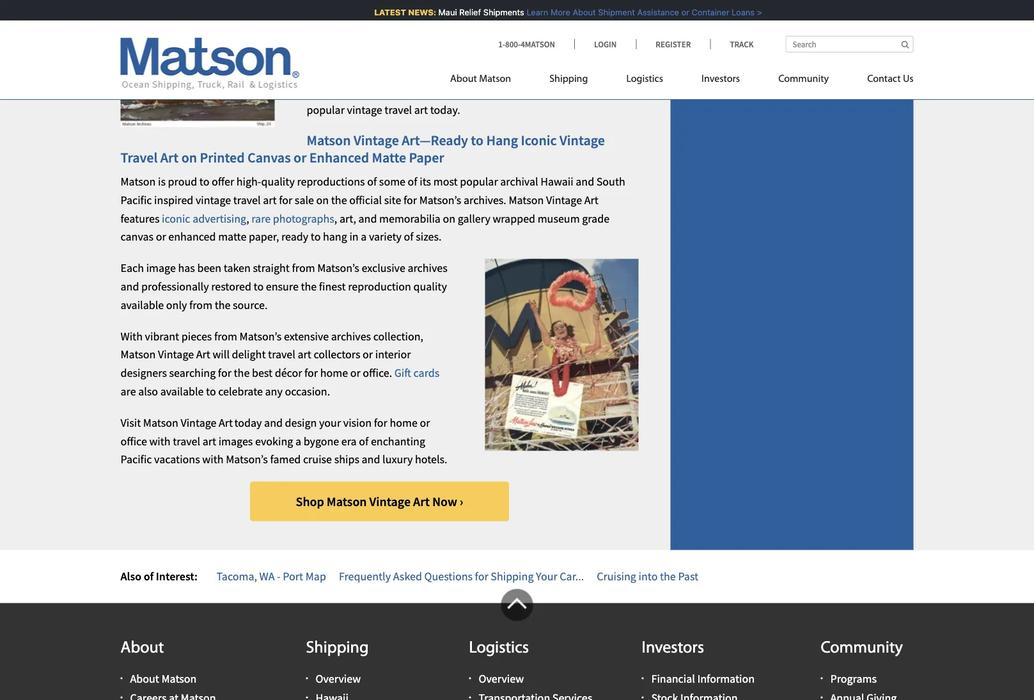 Task type: vqa. For each thing, say whether or not it's contained in the screenshot.


Task type: locate. For each thing, give the bounding box(es) containing it.
us down loans on the top right of the page
[[737, 20, 749, 35]]

0 horizontal spatial quality
[[261, 174, 295, 189]]

1 horizontal spatial a
[[361, 230, 367, 244]]

0 horizontal spatial pieces
[[182, 329, 212, 343]]

to inside , art, and memorabilia on gallery wrapped museum grade canvas or enhanced matte paper, ready to hang in a variety of sizes.
[[311, 230, 321, 244]]

1 horizontal spatial as
[[483, 29, 494, 44]]

news:
[[404, 7, 432, 17]]

or inside , art, and memorabilia on gallery wrapped museum grade canvas or enhanced matte paper, ready to hang in a variety of sizes.
[[156, 230, 166, 244]]

1 pacific from the top
[[121, 193, 152, 207]]

vintage up museum on the top
[[547, 193, 582, 207]]

matson's
[[338, 48, 380, 62], [420, 193, 462, 207], [318, 261, 360, 275], [240, 329, 282, 343], [226, 452, 268, 467]]

1-
[[499, 39, 506, 49]]

or right canvas
[[294, 148, 307, 166]]

celebrated
[[380, 11, 430, 25]]

0 vertical spatial design
[[477, 11, 509, 25]]

or down iconic
[[156, 230, 166, 244]]

a female passenger tosses a lei overboard a matson lines ship in an advertisement available from the matson vintage art collection. image
[[485, 259, 639, 451]]

travel up iconic advertising , rare photographs
[[233, 193, 261, 207]]

2 overview link from the left
[[479, 672, 524, 686]]

0 horizontal spatial us
[[737, 20, 749, 35]]

0 horizontal spatial contact us
[[697, 20, 749, 35]]

pacific down office
[[121, 452, 152, 467]]

design up "bygone"
[[285, 415, 317, 430]]

as left 1-
[[483, 29, 494, 44]]

investors inside top menu navigation
[[702, 74, 741, 84]]

2 overview from the left
[[479, 672, 524, 686]]

1 vertical spatial vintage
[[196, 193, 231, 207]]

of inside visit matson vintage art today and design your vision for home or office with travel art images evoking a bygone era of enchanting pacific vacations with matson's famed cruise ships and luxury hotels.
[[359, 434, 369, 448]]

1 horizontal spatial from
[[214, 329, 237, 343]]

the left finest
[[301, 279, 317, 294]]

1 horizontal spatial archives
[[408, 261, 448, 275]]

variety
[[369, 230, 402, 244]]

travel up décor
[[268, 347, 296, 362]]

evoking
[[255, 434, 293, 448]]

art up is
[[161, 148, 179, 166]]

popular down "eugene"
[[307, 103, 345, 117]]

1 vertical spatial investors
[[642, 640, 705, 657]]

investors down 'track' link
[[702, 74, 741, 84]]

0 horizontal spatial archives
[[331, 329, 371, 343]]

covers
[[337, 29, 368, 44]]

contact us inside contact us section
[[697, 20, 749, 35]]

created
[[477, 66, 513, 80]]

matson
[[517, 0, 552, 7], [407, 66, 442, 80], [480, 74, 511, 84], [307, 132, 351, 149], [121, 174, 156, 189], [509, 193, 544, 207], [121, 347, 156, 362], [143, 415, 178, 430], [327, 493, 367, 509], [162, 672, 197, 686]]

matson inside top menu navigation
[[480, 74, 511, 84]]

to inside matson vintage art—ready to hang iconic vintage travel art on printed canvas or enhanced matte paper
[[471, 132, 484, 149]]

0 vertical spatial us
[[737, 20, 749, 35]]

the
[[386, 29, 402, 44], [331, 193, 347, 207], [301, 279, 317, 294], [215, 298, 231, 312], [234, 366, 250, 380], [660, 569, 676, 584]]

2 vertical spatial shipping
[[306, 640, 369, 657]]

0 vertical spatial popular
[[307, 103, 345, 117]]

about matson inside top menu navigation
[[451, 74, 511, 84]]

or left container
[[677, 7, 685, 17]]

1 vertical spatial logistics
[[469, 640, 529, 657]]

a
[[361, 230, 367, 244], [296, 434, 301, 448]]

1 horizontal spatial contact us
[[868, 74, 914, 84]]

1 horizontal spatial overview
[[479, 672, 524, 686]]

as left 'well'
[[448, 29, 459, 44]]

logistics down pink
[[627, 74, 664, 84]]

contact us link down search image at the right of page
[[849, 68, 914, 94]]

art down kelly in the left top of the page
[[415, 103, 428, 117]]

2 as from the left
[[483, 29, 494, 44]]

travel inside matson is proud to offer high-quality reproductions of some of its most popular archival hawaii and south pacific inspired vintage travel art for sale on the official site for matson's archives. matson vintage art features
[[233, 193, 261, 207]]

proud
[[168, 174, 197, 189]]

0 horizontal spatial a
[[296, 434, 301, 448]]

1 overview link from the left
[[316, 672, 361, 686]]

also up latest news: maui relief shipments learn more about shipment assistance or container loans >
[[554, 0, 574, 7]]

art
[[415, 103, 428, 117], [263, 193, 277, 207], [298, 347, 312, 362], [203, 434, 216, 448]]

1 vertical spatial home
[[390, 415, 418, 430]]

to inside gift cards are also available to celebrate any occasion.
[[206, 384, 216, 399]]

0 horizontal spatial home
[[320, 366, 348, 380]]

0 horizontal spatial popular
[[307, 103, 345, 117]]

pacific up 'features'
[[121, 193, 152, 207]]

1 vertical spatial from
[[189, 298, 213, 312]]

visit matson vintage art today and design your vision for home or office with travel art images evoking a bygone era of enchanting pacific vacations with matson's famed cruise ships and luxury hotels.
[[121, 415, 448, 467]]

vintage inside matson is proud to offer high-quality reproductions of some of its most popular archival hawaii and south pacific inspired vintage travel art for sale on the official site for matson's archives. matson vintage art features
[[196, 193, 231, 207]]

0 vertical spatial contact
[[697, 20, 734, 35]]

login
[[595, 39, 617, 49]]

1 horizontal spatial shipping
[[491, 569, 534, 584]]

royal
[[559, 29, 586, 44]]

and down each
[[121, 279, 139, 294]]

wa
[[260, 569, 275, 584]]

gallery
[[458, 211, 491, 226]]

john
[[384, 84, 409, 99]]

1 vertical spatial with
[[202, 452, 224, 467]]

museum
[[538, 211, 580, 226]]

0 horizontal spatial contact us link
[[697, 20, 749, 35]]

of up "official"
[[368, 174, 377, 189]]

0 vertical spatial a
[[361, 230, 367, 244]]

each image has been taken straight from matson's exclusive archives and professionally restored to ensure the finest reproduction quality available only from the source.
[[121, 261, 448, 312]]

art inside matson is proud to offer high-quality reproductions of some of its most popular archival hawaii and south pacific inspired vintage travel art for sale on the official site for matson's archives. matson vintage art features
[[585, 193, 599, 207]]

art inside matson vintage art—ready to hang iconic vintage travel art on printed canvas or enhanced matte paper
[[161, 148, 179, 166]]

travel down john
[[385, 103, 412, 117]]

1 vertical spatial popular
[[460, 174, 498, 189]]

. matson also commissioned celebrated artists to design memorable keepsake menu covers for the voyages, as well as meals at
[[307, 0, 614, 44]]

1 vertical spatial the
[[347, 66, 365, 80]]

car...
[[560, 569, 585, 584]]

matson vintage art—ready to hang iconic vintage travel art on printed canvas or enhanced matte paper link
[[121, 132, 605, 166]]

2 horizontal spatial from
[[292, 261, 315, 275]]

1 vertical spatial quality
[[414, 279, 447, 294]]

1 horizontal spatial about matson link
[[451, 68, 531, 94]]

site
[[384, 193, 402, 207]]

2 horizontal spatial on
[[443, 211, 456, 226]]

the inside , matson's unforgettable hotel affectionately dubbed "the pink palace." the colorful matson pieces created by
[[347, 66, 365, 80]]

, down menu covers link at the left of the page
[[333, 48, 336, 62]]

matson inside 'with vibrant pieces from matson's extensive archives collection, matson vintage art will delight travel art collectors or interior designers searching for the best décor for home or office.'
[[121, 347, 156, 362]]

professionally
[[141, 279, 209, 294]]

matson's down covers
[[338, 48, 380, 62]]

0 vertical spatial available
[[121, 298, 164, 312]]

art down extensive
[[298, 347, 312, 362]]

art up grade
[[585, 193, 599, 207]]

travel up vacations
[[173, 434, 200, 448]]

1 horizontal spatial overview link
[[479, 672, 524, 686]]

0 vertical spatial pieces
[[444, 66, 475, 80]]

art inside 'with vibrant pieces from matson's extensive archives collection, matson vintage art will delight travel art collectors or interior designers searching for the best décor for home or office.'
[[298, 347, 312, 362]]

0 horizontal spatial design
[[285, 415, 317, 430]]

vintage down "savage"
[[347, 103, 383, 117]]

matson's inside each image has been taken straight from matson's exclusive archives and professionally restored to ensure the finest reproduction quality available only from the source.
[[318, 261, 360, 275]]

1 vertical spatial design
[[285, 415, 317, 430]]

quality
[[261, 174, 295, 189], [414, 279, 447, 294]]

searching
[[169, 366, 216, 380]]

vibrant
[[145, 329, 179, 343]]

cards
[[414, 366, 440, 380]]

contact down container
[[697, 20, 734, 35]]

will
[[213, 347, 230, 362]]

2 horizontal spatial shipping
[[550, 74, 588, 84]]

for right the site
[[404, 193, 417, 207]]

1 horizontal spatial vintage
[[347, 103, 383, 117]]

1 horizontal spatial also
[[554, 0, 574, 7]]

contact us link up 'track' link
[[697, 20, 749, 35]]

0 vertical spatial logistics
[[627, 74, 664, 84]]

or inside matson vintage art—ready to hang iconic vintage travel art on printed canvas or enhanced matte paper
[[294, 148, 307, 166]]

and up today.
[[439, 84, 458, 99]]

and down "official"
[[359, 211, 377, 226]]

0 vertical spatial contact us
[[697, 20, 749, 35]]

contact us down search image at the right of page
[[868, 74, 914, 84]]

matson's down images
[[226, 452, 268, 467]]

luxury
[[383, 452, 413, 467]]

logistics down backtop image
[[469, 640, 529, 657]]

on inside , art, and memorabilia on gallery wrapped museum grade canvas or enhanced matte paper, ready to hang in a variety of sizes.
[[443, 211, 456, 226]]

0 horizontal spatial as
[[448, 29, 459, 44]]

pieces down 'hotel'
[[444, 66, 475, 80]]

popular up the archives.
[[460, 174, 498, 189]]

the down 'reproductions'
[[331, 193, 347, 207]]

shop matson vintage art now ›
[[296, 493, 464, 509]]

matte
[[218, 230, 247, 244]]

voyages,
[[404, 29, 446, 44]]

vintage
[[354, 132, 399, 149], [560, 132, 605, 149], [547, 193, 582, 207], [158, 347, 194, 362], [181, 415, 217, 430], [370, 493, 411, 509]]

0 vertical spatial contact us link
[[697, 20, 749, 35]]

collectors
[[314, 347, 361, 362]]

iconic advertising , rare photographs
[[162, 211, 335, 226]]

2 vertical spatial from
[[214, 329, 237, 343]]

high-
[[237, 174, 261, 189]]

us inside top menu navigation
[[904, 74, 914, 84]]

1 vertical spatial on
[[317, 193, 329, 207]]

for right covers
[[370, 29, 384, 44]]

the right at
[[539, 29, 557, 44]]

financial
[[652, 672, 696, 686]]

frank mcintosh eugene savage , john kelly , and louis macouillard
[[307, 66, 603, 99]]

1 horizontal spatial pieces
[[444, 66, 475, 80]]

of inside , art, and memorabilia on gallery wrapped museum grade canvas or enhanced matte paper, ready to hang in a variety of sizes.
[[404, 230, 414, 244]]

the inside matson is proud to offer high-quality reproductions of some of its most popular archival hawaii and south pacific inspired vintage travel art for sale on the official site for matson's archives. matson vintage art features
[[331, 193, 347, 207]]

frequently
[[339, 569, 391, 584]]

›
[[460, 493, 464, 509]]

contact inside top menu navigation
[[868, 74, 901, 84]]

vintage down 'vibrant'
[[158, 347, 194, 362]]

2 vertical spatial on
[[443, 211, 456, 226]]

unforgettable
[[382, 48, 448, 62]]

, up today.
[[434, 84, 437, 99]]

None search field
[[786, 36, 914, 52]]

1 vertical spatial about matson
[[130, 672, 197, 686]]

the down celebrated
[[386, 29, 402, 44]]

vintage inside visit matson vintage art today and design your vision for home or office with travel art images evoking a bygone era of enchanting pacific vacations with matson's famed cruise ships and luxury hotels.
[[181, 415, 217, 430]]

been
[[197, 261, 222, 275]]

community down search search box
[[779, 74, 830, 84]]

inspired
[[154, 193, 194, 207]]

home up enchanting
[[390, 415, 418, 430]]

0 horizontal spatial the
[[347, 66, 365, 80]]

overview for shipping
[[316, 672, 361, 686]]

on up proud
[[182, 148, 197, 166]]

on left "gallery" at the left
[[443, 211, 456, 226]]

interior
[[376, 347, 411, 362]]

eugene savage link
[[307, 84, 379, 99]]

contact us up 'track' link
[[697, 20, 749, 35]]

and left south
[[576, 174, 595, 189]]

contact us link
[[697, 20, 749, 35], [849, 68, 914, 94]]

1 vertical spatial also
[[138, 384, 158, 399]]

overview link
[[316, 672, 361, 686], [479, 672, 524, 686]]

available up the with
[[121, 298, 164, 312]]

0 horizontal spatial vintage
[[196, 193, 231, 207]]

1 vertical spatial pacific
[[121, 452, 152, 467]]

investors up financial
[[642, 640, 705, 657]]

occasion.
[[285, 384, 330, 399]]

and
[[439, 84, 458, 99], [576, 174, 595, 189], [359, 211, 377, 226], [121, 279, 139, 294], [264, 415, 283, 430], [362, 452, 380, 467]]

0 horizontal spatial shipping
[[306, 640, 369, 657]]

more
[[546, 7, 566, 17]]

blue matson logo with ocean, shipping, truck, rail and logistics written beneath it. image
[[121, 38, 300, 90]]

0 vertical spatial the
[[539, 29, 557, 44]]

affectionately
[[477, 48, 543, 62]]

1 vertical spatial a
[[296, 434, 301, 448]]

visit
[[121, 415, 141, 430]]

for left sale
[[279, 193, 293, 207]]

of left "its" in the left top of the page
[[408, 174, 418, 189]]

macouillard
[[488, 84, 545, 99]]

or up enchanting
[[420, 415, 430, 430]]

the up "savage"
[[347, 66, 365, 80]]

available down searching
[[160, 384, 204, 399]]

0 vertical spatial on
[[182, 148, 197, 166]]

printed
[[200, 148, 245, 166]]

travel inside continue to be popular vintage travel art today.
[[385, 103, 412, 117]]

of right also
[[144, 569, 154, 584]]

quality down canvas
[[261, 174, 295, 189]]

a inside , art, and memorabilia on gallery wrapped museum grade canvas or enhanced matte paper, ready to hang in a variety of sizes.
[[361, 230, 367, 244]]

0 vertical spatial also
[[554, 0, 574, 7]]

0 vertical spatial vintage
[[347, 103, 383, 117]]

0 horizontal spatial overview link
[[316, 672, 361, 686]]

for up occasion.
[[305, 366, 318, 380]]

0 vertical spatial from
[[292, 261, 315, 275]]

1 horizontal spatial popular
[[460, 174, 498, 189]]

1 horizontal spatial with
[[202, 452, 224, 467]]

archives down sizes.
[[408, 261, 448, 275]]

archives up collectors
[[331, 329, 371, 343]]

to inside continue to be popular vintage travel art today.
[[592, 84, 602, 99]]

1 horizontal spatial quality
[[414, 279, 447, 294]]

matson's down most
[[420, 193, 462, 207]]

1 horizontal spatial design
[[477, 11, 509, 25]]

is
[[158, 174, 166, 189]]

quality down sizes.
[[414, 279, 447, 294]]

1 overview from the left
[[316, 672, 361, 686]]

logistics inside top menu navigation
[[627, 74, 664, 84]]

vintage up some
[[354, 132, 399, 149]]

0 horizontal spatial on
[[182, 148, 197, 166]]

art up rare
[[263, 193, 277, 207]]

from up will
[[214, 329, 237, 343]]

pacific inside visit matson vintage art today and design your vision for home or office with travel art images evoking a bygone era of enchanting pacific vacations with matson's famed cruise ships and luxury hotels.
[[121, 452, 152, 467]]

well
[[461, 29, 481, 44]]

0 horizontal spatial with
[[149, 434, 171, 448]]

the royal hawaiian hotel
[[307, 29, 633, 62]]

has
[[178, 261, 195, 275]]

1 vertical spatial available
[[160, 384, 204, 399]]

learn more about shipment assistance or container loans > link
[[522, 7, 758, 17]]

, left art,
[[335, 211, 337, 226]]

0 vertical spatial investors
[[702, 74, 741, 84]]

of right era
[[359, 434, 369, 448]]

1 vertical spatial pieces
[[182, 329, 212, 343]]

gift cards link
[[395, 366, 440, 380]]

2 pacific from the top
[[121, 452, 152, 467]]

iconic advertising link
[[162, 211, 247, 226]]

for inside . matson also commissioned celebrated artists to design memorable keepsake menu covers for the voyages, as well as meals at
[[370, 29, 384, 44]]

1 vertical spatial archives
[[331, 329, 371, 343]]

1 horizontal spatial contact us link
[[849, 68, 914, 94]]

1 horizontal spatial contact
[[868, 74, 901, 84]]

and inside matson is proud to offer high-quality reproductions of some of its most popular archival hawaii and south pacific inspired vintage travel art for sale on the official site for matson's archives. matson vintage art features
[[576, 174, 595, 189]]

.
[[512, 0, 514, 7]]

to inside each image has been taken straight from matson's exclusive archives and professionally restored to ensure the finest reproduction quality available only from the source.
[[254, 279, 264, 294]]

also down designers
[[138, 384, 158, 399]]

us down search image at the right of page
[[904, 74, 914, 84]]

0 vertical spatial shipping
[[550, 74, 588, 84]]

community up programs at the right of the page
[[821, 640, 904, 657]]

matson's inside matson is proud to offer high-quality reproductions of some of its most popular archival hawaii and south pacific inspired vintage travel art for sale on the official site for matson's archives. matson vintage art features
[[420, 193, 462, 207]]

vintage left art today
[[181, 415, 217, 430]]

vintage inside 'with vibrant pieces from matson's extensive archives collection, matson vintage art will delight travel art collectors or interior designers searching for the best décor for home or office.'
[[158, 347, 194, 362]]

, inside , matson's unforgettable hotel affectionately dubbed "the pink palace." the colorful matson pieces created by
[[333, 48, 336, 62]]

quality inside each image has been taken straight from matson's exclusive archives and professionally restored to ensure the finest reproduction quality available only from the source.
[[414, 279, 447, 294]]

pink
[[610, 48, 632, 62]]

0 vertical spatial pacific
[[121, 193, 152, 207]]

1 vertical spatial community
[[821, 640, 904, 657]]

0 vertical spatial quality
[[261, 174, 295, 189]]

1 vertical spatial contact us
[[868, 74, 914, 84]]

1 horizontal spatial home
[[390, 415, 418, 430]]

any
[[265, 384, 283, 399]]

in
[[350, 230, 359, 244]]

matson's inside 'with vibrant pieces from matson's extensive archives collection, matson vintage art will delight travel art collectors or interior designers searching for the best décor for home or office.'
[[240, 329, 282, 343]]

pieces right 'vibrant'
[[182, 329, 212, 343]]

home down collectors
[[320, 366, 348, 380]]

art today
[[219, 415, 262, 430]]

and inside frank mcintosh eugene savage , john kelly , and louis macouillard
[[439, 84, 458, 99]]

features
[[121, 211, 160, 226]]

matson's inside visit matson vintage art today and design your vision for home or office with travel art images evoking a bygone era of enchanting pacific vacations with matson's famed cruise ships and luxury hotels.
[[226, 452, 268, 467]]

from up ensure
[[292, 261, 315, 275]]

pieces inside , matson's unforgettable hotel affectionately dubbed "the pink palace." the colorful matson pieces created by
[[444, 66, 475, 80]]

1 horizontal spatial about matson
[[451, 74, 511, 84]]

design inside visit matson vintage art today and design your vision for home or office with travel art images evoking a bygone era of enchanting pacific vacations with matson's famed cruise ships and luxury hotels.
[[285, 415, 317, 430]]

0 vertical spatial community
[[779, 74, 830, 84]]

1 horizontal spatial on
[[317, 193, 329, 207]]

matson inside , matson's unforgettable hotel affectionately dubbed "the pink palace." the colorful matson pieces created by
[[407, 66, 442, 80]]

vintage up the advertising
[[196, 193, 231, 207]]

matson's up delight
[[240, 329, 282, 343]]

art left images
[[203, 434, 216, 448]]

footer
[[0, 589, 1035, 700]]

0 vertical spatial about matson link
[[451, 68, 531, 94]]

past
[[679, 569, 699, 584]]

0 horizontal spatial about matson link
[[130, 672, 197, 686]]

rare
[[252, 211, 271, 226]]

from right "only"
[[189, 298, 213, 312]]

, art, and memorabilia on gallery wrapped museum grade canvas or enhanced matte paper, ready to hang in a variety of sizes.
[[121, 211, 610, 244]]

Search search field
[[786, 36, 914, 52]]

contact us
[[697, 20, 749, 35], [868, 74, 914, 84]]

1 horizontal spatial the
[[539, 29, 557, 44]]

a up 'famed'
[[296, 434, 301, 448]]

on right sale
[[317, 193, 329, 207]]

with down images
[[202, 452, 224, 467]]

with up vacations
[[149, 434, 171, 448]]

overview link for shipping
[[316, 672, 361, 686]]

reproduction
[[348, 279, 411, 294]]

gift cards are also available to celebrate any occasion.
[[121, 366, 440, 399]]

matson is proud to offer high-quality reproductions of some of its most popular archival hawaii and south pacific inspired vintage travel art for sale on the official site for matson's archives. matson vintage art features
[[121, 174, 626, 226]]

0 vertical spatial home
[[320, 366, 348, 380]]

0 horizontal spatial from
[[189, 298, 213, 312]]

each
[[121, 261, 144, 275]]

a right in
[[361, 230, 367, 244]]

on inside matson vintage art—ready to hang iconic vintage travel art on printed canvas or enhanced matte paper
[[182, 148, 197, 166]]

0 vertical spatial archives
[[408, 261, 448, 275]]

the up celebrate
[[234, 366, 250, 380]]

1 vertical spatial us
[[904, 74, 914, 84]]

1 horizontal spatial logistics
[[627, 74, 664, 84]]

0 horizontal spatial also
[[138, 384, 158, 399]]

0 horizontal spatial contact
[[697, 20, 734, 35]]

0 horizontal spatial overview
[[316, 672, 361, 686]]

archives.
[[464, 193, 507, 207]]

contact down search search box
[[868, 74, 901, 84]]

0 horizontal spatial about matson
[[130, 672, 197, 686]]

on
[[182, 148, 197, 166], [317, 193, 329, 207], [443, 211, 456, 226]]

vintage inside matson is proud to offer high-quality reproductions of some of its most popular archival hawaii and south pacific inspired vintage travel art for sale on the official site for matson's archives. matson vintage art features
[[547, 193, 582, 207]]



Task type: describe. For each thing, give the bounding box(es) containing it.
popular inside matson is proud to offer high-quality reproductions of some of its most popular archival hawaii and south pacific inspired vintage travel art for sale on the official site for matson's archives. matson vintage art features
[[460, 174, 498, 189]]

questions
[[425, 569, 473, 584]]

0 horizontal spatial logistics
[[469, 640, 529, 657]]

800-
[[506, 39, 521, 49]]

be
[[604, 84, 616, 99]]

backtop image
[[501, 589, 533, 621]]

"the
[[585, 48, 608, 62]]

iconic
[[521, 132, 557, 149]]

available inside each image has been taken straight from matson's exclusive archives and professionally restored to ensure the finest reproduction quality available only from the source.
[[121, 298, 164, 312]]

the down restored
[[215, 298, 231, 312]]

today.
[[431, 103, 461, 117]]

shop matson vintage art now › link
[[250, 482, 509, 521]]

art inside matson is proud to offer high-quality reproductions of some of its most popular archival hawaii and south pacific inspired vintage travel art for sale on the official site for matson's archives. matson vintage art features
[[263, 193, 277, 207]]

also inside gift cards are also available to celebrate any occasion.
[[138, 384, 158, 399]]

and inside each image has been taken straight from matson's exclusive archives and professionally restored to ensure the finest reproduction quality available only from the source.
[[121, 279, 139, 294]]

finest
[[319, 279, 346, 294]]

and right the ships
[[362, 452, 380, 467]]

investors link
[[683, 68, 760, 94]]

a inside visit matson vintage art today and design your vision for home or office with travel art images evoking a bygone era of enchanting pacific vacations with matson's famed cruise ships and luxury hotels.
[[296, 434, 301, 448]]

contact inside section
[[697, 20, 734, 35]]

for down will
[[218, 366, 232, 380]]

contact us inside top menu navigation
[[868, 74, 914, 84]]

menu covers link
[[307, 29, 368, 44]]

vintage right iconic at top
[[560, 132, 605, 149]]

archives inside each image has been taken straight from matson's exclusive archives and professionally restored to ensure the finest reproduction quality available only from the source.
[[408, 261, 448, 275]]

shipping link
[[531, 68, 608, 94]]

vintage down luxury
[[370, 493, 411, 509]]

matson inside . matson also commissioned celebrated artists to design memorable keepsake menu covers for the voyages, as well as meals at
[[517, 0, 552, 7]]

1 as from the left
[[448, 29, 459, 44]]

art inside visit matson vintage art today and design your vision for home or office with travel art images evoking a bygone era of enchanting pacific vacations with matson's famed cruise ships and luxury hotels.
[[203, 434, 216, 448]]

straight
[[253, 261, 290, 275]]

loans
[[727, 7, 750, 17]]

south
[[597, 174, 626, 189]]

4matson
[[521, 39, 556, 49]]

matson's inside , matson's unforgettable hotel affectionately dubbed "the pink palace." the colorful matson pieces created by
[[338, 48, 380, 62]]

vacations
[[154, 452, 200, 467]]

overview for logistics
[[479, 672, 524, 686]]

images
[[219, 434, 253, 448]]

on inside matson is proud to offer high-quality reproductions of some of its most popular archival hawaii and south pacific inspired vintage travel art for sale on the official site for matson's archives. matson vintage art features
[[317, 193, 329, 207]]

travel inside visit matson vintage art today and design your vision for home or office with travel art images evoking a bygone era of enchanting pacific vacations with matson's famed cruise ships and luxury hotels.
[[173, 434, 200, 448]]

décor
[[275, 366, 302, 380]]

about inside top menu navigation
[[451, 74, 477, 84]]

your
[[536, 569, 558, 584]]

from inside 'with vibrant pieces from matson's extensive archives collection, matson vintage art will delight travel art collectors or interior designers searching for the best décor for home or office.'
[[214, 329, 237, 343]]

for right the questions at bottom left
[[475, 569, 489, 584]]

design inside . matson also commissioned celebrated artists to design memorable keepsake menu covers for the voyages, as well as meals at
[[477, 11, 509, 25]]

sizes.
[[416, 230, 442, 244]]

vision
[[344, 415, 372, 430]]

interest:
[[156, 569, 198, 584]]

for inside visit matson vintage art today and design your vision for home or office with travel art images evoking a bygone era of enchanting pacific vacations with matson's famed cruise ships and luxury hotels.
[[374, 415, 388, 430]]

restored
[[211, 279, 251, 294]]

art—ready
[[402, 132, 468, 149]]

matson inside visit matson vintage art today and design your vision for home or office with travel art images evoking a bygone era of enchanting pacific vacations with matson's famed cruise ships and luxury hotels.
[[143, 415, 178, 430]]

learn
[[522, 7, 544, 17]]

some
[[379, 174, 406, 189]]

relief
[[455, 7, 477, 17]]

meals
[[496, 29, 525, 44]]

rare photographs link
[[252, 211, 335, 226]]

memorable
[[511, 11, 567, 25]]

office
[[121, 434, 147, 448]]

and inside , art, and memorabilia on gallery wrapped museum grade canvas or enhanced matte paper, ready to hang in a variety of sizes.
[[359, 211, 377, 226]]

to inside matson is proud to offer high-quality reproductions of some of its most popular archival hawaii and south pacific inspired vintage travel art for sale on the official site for matson's archives. matson vintage art features
[[200, 174, 210, 189]]

travel inside 'with vibrant pieces from matson's extensive archives collection, matson vintage art will delight travel art collectors or interior designers searching for the best décor for home or office.'
[[268, 347, 296, 362]]

pieces inside 'with vibrant pieces from matson's extensive archives collection, matson vintage art will delight travel art collectors or interior designers searching for the best décor for home or office.'
[[182, 329, 212, 343]]

1-800-4matson link
[[499, 39, 575, 49]]

tacoma, wa - port map
[[217, 569, 326, 584]]

-
[[277, 569, 281, 584]]

programs link
[[831, 672, 877, 686]]

also
[[121, 569, 141, 584]]

memorabilia
[[380, 211, 441, 226]]

latest news: maui relief shipments learn more about shipment assistance or container loans >
[[370, 7, 758, 17]]

sale
[[295, 193, 314, 207]]

home inside 'with vibrant pieces from matson's extensive archives collection, matson vintage art will delight travel art collectors or interior designers searching for the best décor for home or office.'
[[320, 366, 348, 380]]

art left 'now'
[[413, 493, 430, 509]]

about matson inside footer
[[130, 672, 197, 686]]

, left rare
[[247, 211, 249, 226]]

us inside contact us section
[[737, 20, 749, 35]]

also inside . matson also commissioned celebrated artists to design memorable keepsake menu covers for the voyages, as well as meals at
[[554, 0, 574, 7]]

by
[[516, 66, 527, 80]]

community inside top menu navigation
[[779, 74, 830, 84]]

top menu navigation
[[451, 68, 914, 94]]

only
[[166, 298, 187, 312]]

programs
[[831, 672, 877, 686]]

, left john
[[379, 84, 382, 99]]

paper
[[409, 148, 445, 166]]

the inside the royal hawaiian hotel
[[539, 29, 557, 44]]

or left office.
[[351, 366, 361, 380]]

official
[[350, 193, 382, 207]]

matte
[[372, 148, 406, 166]]

community link
[[760, 68, 849, 94]]

its
[[420, 174, 431, 189]]

bygone
[[304, 434, 339, 448]]

track link
[[711, 39, 754, 49]]

port
[[283, 569, 303, 584]]

also of interest:
[[121, 569, 198, 584]]

grade
[[583, 211, 610, 226]]

latest
[[370, 7, 402, 17]]

era
[[342, 434, 357, 448]]

footer containing about
[[0, 589, 1035, 700]]

hotel
[[307, 48, 333, 62]]

shipping inside top menu navigation
[[550, 74, 588, 84]]

matson inside matson vintage art—ready to hang iconic vintage travel art on printed canvas or enhanced matte paper
[[307, 132, 351, 149]]

and up "evoking"
[[264, 415, 283, 430]]

commissioned
[[307, 11, 377, 25]]

the inside 'with vibrant pieces from matson's extensive archives collection, matson vintage art will delight travel art collectors or interior designers searching for the best décor for home or office.'
[[234, 366, 250, 380]]

1 vertical spatial about matson link
[[130, 672, 197, 686]]

menu
[[307, 29, 335, 44]]

popular inside continue to be popular vintage travel art today.
[[307, 103, 345, 117]]

1 vertical spatial shipping
[[491, 569, 534, 584]]

cruising into the past link
[[597, 569, 699, 584]]

information
[[698, 672, 755, 686]]

tacoma,
[[217, 569, 257, 584]]

art inside 'with vibrant pieces from matson's extensive archives collection, matson vintage art will delight travel art collectors or interior designers searching for the best décor for home or office.'
[[196, 347, 210, 362]]

contact us link inside section
[[697, 20, 749, 35]]

logistics link
[[608, 68, 683, 94]]

pacific inside matson is proud to offer high-quality reproductions of some of its most popular archival hawaii and south pacific inspired vintage travel art for sale on the official site for matson's archives. matson vintage art features
[[121, 193, 152, 207]]

or inside visit matson vintage art today and design your vision for home or office with travel art images evoking a bygone era of enchanting pacific vacations with matson's famed cruise ships and luxury hotels.
[[420, 415, 430, 430]]

with vibrant pieces from matson's extensive archives collection, matson vintage art will delight travel art collectors or interior designers searching for the best décor for home or office.
[[121, 329, 424, 380]]

keepsake
[[569, 11, 614, 25]]

, inside , art, and memorabilia on gallery wrapped museum grade canvas or enhanced matte paper, ready to hang in a variety of sizes.
[[335, 211, 337, 226]]

the inside . matson also commissioned celebrated artists to design memorable keepsake menu covers for the voyages, as well as meals at
[[386, 29, 402, 44]]

cruising
[[597, 569, 637, 584]]

extensive
[[284, 329, 329, 343]]

vintage inside continue to be popular vintage travel art today.
[[347, 103, 383, 117]]

enhanced
[[310, 148, 369, 166]]

source.
[[233, 298, 268, 312]]

search image
[[902, 40, 910, 48]]

continue
[[547, 84, 589, 99]]

reproductions
[[297, 174, 365, 189]]

hang
[[487, 132, 518, 149]]

archives inside 'with vibrant pieces from matson's extensive archives collection, matson vintage art will delight travel art collectors or interior designers searching for the best décor for home or office.'
[[331, 329, 371, 343]]

mcintosh
[[559, 66, 603, 80]]

office.
[[363, 366, 392, 380]]

1 vertical spatial contact us link
[[849, 68, 914, 94]]

offer
[[212, 174, 234, 189]]

artists
[[433, 11, 463, 25]]

art inside continue to be popular vintage travel art today.
[[415, 103, 428, 117]]

to inside . matson also commissioned celebrated artists to design memorable keepsake menu covers for the voyages, as well as meals at
[[465, 11, 475, 25]]

delight
[[232, 347, 266, 362]]

the right into
[[660, 569, 676, 584]]

with
[[121, 329, 143, 343]]

overview link for logistics
[[479, 672, 524, 686]]

maui
[[434, 7, 453, 17]]

or up office.
[[363, 347, 373, 362]]

canvas
[[248, 148, 291, 166]]

travel
[[121, 148, 158, 166]]

quality inside matson is proud to offer high-quality reproductions of some of its most popular archival hawaii and south pacific inspired vintage travel art for sale on the official site for matson's archives. matson vintage art features
[[261, 174, 295, 189]]

contact us section
[[655, 0, 930, 550]]

canvas
[[121, 230, 154, 244]]

lurline cruise ship greeted by outriggers is part of the matson vintage art collection. image
[[121, 0, 275, 127]]

home inside visit matson vintage art today and design your vision for home or office with travel art images evoking a bygone era of enchanting pacific vacations with matson's famed cruise ships and luxury hotels.
[[390, 415, 418, 430]]

taken
[[224, 261, 251, 275]]

available inside gift cards are also available to celebrate any occasion.
[[160, 384, 204, 399]]

matson vintage art—ready to hang iconic vintage travel art on printed canvas or enhanced matte paper
[[121, 132, 605, 166]]



